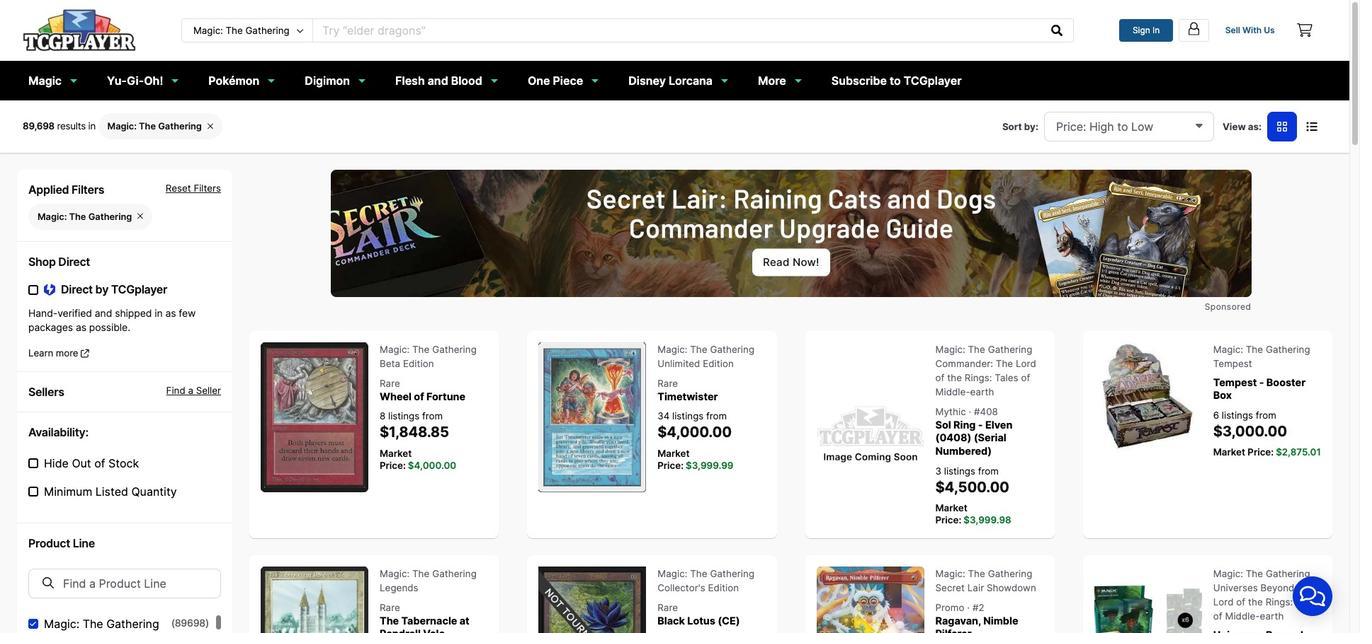 Task type: vqa. For each thing, say whether or not it's contained in the screenshot.
VALE
yes



Task type: locate. For each thing, give the bounding box(es) containing it.
gathering for tempest
[[1266, 344, 1310, 355]]

1 horizontal spatial earth
[[1260, 611, 1284, 622]]

from up "$1,848.85"
[[422, 411, 443, 422]]

$4,500.00
[[935, 479, 1009, 496]]

1 filters from the left
[[72, 182, 104, 197]]

gathering inside "magic: the gathering universes beyond: the lord of the rings: tales of middle-earth"
[[1266, 569, 1310, 580]]

the right commander:
[[996, 358, 1013, 369]]

lorcana
[[669, 73, 713, 88]]

xmark image
[[138, 212, 143, 221]]

market inside "6 listings from $3,000.00 market price: $2,875.01"
[[1213, 447, 1245, 459]]

a list of results image
[[1306, 121, 1318, 132]]

1 vertical spatial -
[[978, 419, 983, 431]]

the down commander:
[[947, 372, 962, 384]]

price: left $3,999.99
[[658, 460, 684, 472]]

price: for $4,500.00
[[935, 515, 961, 527]]

1 vertical spatial direct
[[61, 283, 93, 297]]

rings:
[[965, 372, 992, 384], [1266, 597, 1293, 608]]

0 horizontal spatial as
[[76, 322, 86, 334]]

gathering inside magic: the gathering unlimited edition
[[710, 344, 755, 355]]

edition inside magic: the gathering beta edition
[[403, 358, 434, 369]]

the up rare wheel of fortune
[[412, 344, 430, 355]]

magic: inside magic: the gathering tempest tempest - booster box
[[1213, 344, 1243, 355]]

pokémon
[[209, 73, 259, 88]]

1 horizontal spatial in
[[155, 308, 163, 320]]

1 horizontal spatial middle-
[[1225, 611, 1260, 622]]

magic: inside magic: the gathering commander: the lord of the rings: tales of middle-earth
[[935, 344, 965, 355]]

magic: up secret
[[935, 569, 965, 580]]

rare inside the rare timetwister
[[658, 378, 678, 389]]

wheel
[[380, 391, 412, 403]]

price: inside 34 listings from $4,000.00 market price: $3,999.99
[[658, 460, 684, 472]]

rare black lotus (ce)
[[658, 603, 740, 627]]

the inside magic: the gathering collector's edition
[[690, 569, 707, 580]]

as down verified
[[76, 322, 86, 334]]

rare inside rare the tabernacle at pendrell vale
[[380, 603, 400, 614]]

0 vertical spatial rings:
[[965, 372, 992, 384]]

$4,000.00 down 34
[[658, 424, 732, 442]]

0 horizontal spatial in
[[88, 120, 98, 132]]

xmark image
[[207, 122, 213, 131]]

1 vertical spatial lord
[[1213, 597, 1234, 608]]

by
[[95, 283, 108, 297]]

34 listings from $4,000.00 market price: $3,999.99
[[658, 411, 733, 472]]

filters for applied filters
[[72, 182, 104, 197]]

from up $4,500.00 at the bottom of the page
[[978, 466, 999, 477]]

of inside rare wheel of fortune
[[414, 391, 424, 403]]

low
[[1131, 119, 1153, 134]]

the inside the magic: the gathering legends
[[412, 569, 430, 580]]

Direct by TCGplayer checkbox
[[28, 285, 38, 295]]

the tabernacle at pendrell vale image
[[261, 567, 368, 634]]

from inside 8 listings from $1,848.85 market price: $4,000.00
[[422, 411, 443, 422]]

0 vertical spatial to
[[890, 73, 901, 88]]

tales inside magic: the gathering commander: the lord of the rings: tales of middle-earth
[[995, 372, 1018, 384]]

1 horizontal spatial filters
[[194, 182, 221, 194]]

34
[[658, 411, 670, 422]]

tales inside "magic: the gathering universes beyond: the lord of the rings: tales of middle-earth"
[[1296, 597, 1319, 608]]

gathering inside magic: the gathering commander: the lord of the rings: tales of middle-earth
[[988, 344, 1032, 355]]

as left few
[[165, 308, 176, 320]]

rare the tabernacle at pendrell vale
[[380, 603, 469, 634]]

price: down "$1,848.85"
[[380, 460, 406, 472]]

rare down legends
[[380, 603, 400, 614]]

1 horizontal spatial tales
[[1296, 597, 1319, 608]]

view
[[1223, 121, 1246, 132]]

gathering for collector's
[[710, 569, 755, 580]]

blood
[[451, 73, 482, 88]]

- for booster
[[1259, 377, 1264, 389]]

0 vertical spatial magic: the gathering
[[107, 121, 202, 132]]

gathering inside the magic: the gathering legends
[[432, 569, 477, 580]]

1 vertical spatial magic: the gathering
[[38, 212, 132, 222]]

1 vertical spatial as
[[76, 322, 86, 334]]

listings for $1,848.85
[[388, 411, 419, 422]]

direct up verified
[[61, 283, 93, 297]]

direct right shop
[[58, 255, 90, 269]]

price: inside 3 listings from $4,500.00 market price: $3,999.98
[[935, 515, 961, 527]]

earth up #408
[[970, 386, 994, 398]]

gathering up at
[[432, 569, 477, 580]]

magnifying glass image
[[43, 578, 54, 590]]

market for $4,000.00
[[658, 448, 690, 459]]

1 horizontal spatial and
[[428, 73, 448, 88]]

2 tempest from the top
[[1213, 377, 1257, 389]]

Minimum Listed Quantity checkbox
[[28, 488, 38, 497]]

1 horizontal spatial tcgplayer
[[904, 73, 962, 88]]

flesh and blood
[[395, 73, 482, 88]]

sign in link
[[1120, 19, 1173, 42]]

0 vertical spatial ·
[[969, 406, 971, 418]]

box
[[1213, 390, 1232, 402]]

magic: for commander:
[[935, 344, 965, 355]]

listings up "$3,000.00"
[[1222, 410, 1253, 422]]

market down "$3,000.00"
[[1213, 447, 1245, 459]]

rings: inside magic: the gathering commander: the lord of the rings: tales of middle-earth
[[965, 372, 992, 384]]

rare up wheel
[[380, 378, 400, 389]]

0 vertical spatial lord
[[1016, 358, 1036, 369]]

market inside 34 listings from $4,000.00 market price: $3,999.99
[[658, 448, 690, 459]]

rare for black
[[658, 603, 678, 614]]

(serial
[[974, 432, 1006, 444]]

the up pendrell
[[380, 615, 399, 627]]

magic: the gathering for xmark icon
[[107, 121, 202, 132]]

magic: the gathering legends
[[380, 569, 477, 594]]

- inside mythic · #408 sol ring - elven (0408) (serial numbered)
[[978, 419, 983, 431]]

price: left $3,999.98
[[935, 515, 961, 527]]

listings up "$1,848.85"
[[388, 411, 419, 422]]

from for $1,848.85
[[422, 411, 443, 422]]

0 horizontal spatial tales
[[995, 372, 1018, 384]]

0 horizontal spatial filters
[[72, 182, 104, 197]]

magic: inside magic: the gathering beta edition
[[380, 344, 410, 355]]

0 horizontal spatial middle-
[[935, 386, 970, 398]]

edition up rare wheel of fortune
[[403, 358, 434, 369]]

ring
[[953, 419, 976, 431]]

1 horizontal spatial lord
[[1213, 597, 1234, 608]]

0 horizontal spatial -
[[978, 419, 983, 431]]

magic: the gathering button down applied filters
[[28, 204, 153, 230]]

find
[[166, 386, 185, 397]]

the up legends
[[412, 569, 430, 580]]

rare inside the rare black lotus (ce)
[[658, 603, 678, 614]]

1 vertical spatial ·
[[967, 603, 970, 614]]

the
[[139, 121, 156, 132], [69, 212, 86, 222], [412, 344, 430, 355], [690, 344, 707, 355], [968, 344, 985, 355], [1246, 344, 1263, 355], [996, 358, 1013, 369], [412, 569, 430, 580], [690, 569, 707, 580], [968, 569, 985, 580], [1246, 569, 1263, 580], [1300, 583, 1317, 594], [380, 615, 399, 627], [83, 618, 103, 632]]

the down universes
[[1248, 597, 1263, 608]]

the down product line field
[[83, 618, 103, 632]]

(ce)
[[718, 615, 740, 627]]

sell
[[1225, 25, 1240, 35]]

middle- down universes
[[1225, 611, 1260, 622]]

filters inside the reset filters button
[[194, 182, 221, 194]]

listings inside 3 listings from $4,500.00 market price: $3,999.98
[[944, 466, 975, 477]]

1 vertical spatial earth
[[1260, 611, 1284, 622]]

edition for $1,848.85
[[403, 358, 434, 369]]

gathering up (ce)
[[710, 569, 755, 580]]

the inside magic: the gathering unlimited edition
[[690, 344, 707, 355]]

0 horizontal spatial earth
[[970, 386, 994, 398]]

2 filters from the left
[[194, 182, 221, 194]]

at
[[460, 615, 469, 627]]

magic: the gathering commander: the lord of the rings: tales of middle-earth
[[935, 344, 1036, 398]]

$4,000.00 inside 8 listings from $1,848.85 market price: $4,000.00
[[408, 460, 456, 472]]

tcgplayer inside 'link'
[[904, 73, 962, 88]]

listings
[[1222, 410, 1253, 422], [388, 411, 419, 422], [672, 411, 704, 422], [944, 466, 975, 477]]

lotus
[[687, 615, 715, 627]]

by:
[[1024, 121, 1038, 132]]

edition for $4,000.00
[[703, 358, 734, 369]]

in right results
[[88, 120, 98, 132]]

gathering up fortune
[[432, 344, 477, 355]]

0 horizontal spatial and
[[95, 308, 112, 320]]

find a seller link
[[125, 384, 221, 401]]

magic: the gathering collector's edition
[[658, 569, 755, 594]]

the right beyond:
[[1300, 583, 1317, 594]]

1 vertical spatial tales
[[1296, 597, 1319, 608]]

8 listings from $1,848.85 market price: $4,000.00
[[380, 411, 456, 472]]

and right flesh
[[428, 73, 448, 88]]

from up "$3,000.00"
[[1256, 410, 1276, 422]]

1 vertical spatial in
[[155, 308, 163, 320]]

yu-
[[107, 73, 127, 88]]

edition inside magic: the gathering collector's edition
[[708, 583, 739, 594]]

magic: inside magic: the gathering secret lair showdown
[[935, 569, 965, 580]]

timetwister image
[[539, 343, 646, 493]]

fortune
[[427, 391, 466, 403]]

price: for $4,000.00
[[658, 460, 684, 472]]

the up collector's
[[690, 569, 707, 580]]

gathering inside magic: the gathering secret lair showdown
[[988, 569, 1032, 580]]

rare down the unlimited
[[658, 378, 678, 389]]

0 vertical spatial as
[[165, 308, 176, 320]]

1 vertical spatial rings:
[[1266, 597, 1293, 608]]

to inside subscribe to tcgplayer 'link'
[[890, 73, 901, 88]]

lord down universes
[[1213, 597, 1234, 608]]

magic: the gathering button down the oh!
[[98, 113, 222, 140]]

sell with us link
[[1215, 19, 1285, 42]]

rare up black
[[658, 603, 678, 614]]

rare inside rare wheel of fortune
[[380, 378, 400, 389]]

listings up $4,500.00 at the bottom of the page
[[944, 466, 975, 477]]

0 vertical spatial $4,000.00
[[658, 424, 732, 442]]

hand-
[[28, 308, 57, 320]]

market inside 3 listings from $4,500.00 market price: $3,999.98
[[935, 503, 967, 514]]

gathering inside magic: the gathering beta edition
[[432, 344, 477, 355]]

magic: right magic: the gathering option
[[44, 618, 79, 632]]

listings inside 8 listings from $1,848.85 market price: $4,000.00
[[388, 411, 419, 422]]

filters right applied on the top of the page
[[72, 182, 104, 197]]

the inside "magic: the gathering universes beyond: the lord of the rings: tales of middle-earth"
[[1248, 597, 1263, 608]]

edition right the unlimited
[[703, 358, 734, 369]]

flesh
[[395, 73, 425, 88]]

magic: down yu-
[[107, 121, 137, 132]]

the down sponsored
[[1246, 344, 1263, 355]]

·
[[969, 406, 971, 418], [967, 603, 970, 614]]

magic: the gathering down applied filters
[[38, 212, 132, 222]]

gathering up beyond:
[[1266, 569, 1310, 580]]

magic: the gathering tempest tempest - booster box
[[1213, 344, 1310, 402]]

- inside magic: the gathering tempest tempest - booster box
[[1259, 377, 1264, 389]]

to
[[890, 73, 901, 88], [1117, 119, 1128, 134]]

magic: inside magic: the gathering unlimited edition
[[658, 344, 687, 355]]

gathering
[[158, 121, 202, 132], [88, 212, 132, 222], [432, 344, 477, 355], [710, 344, 755, 355], [988, 344, 1032, 355], [1266, 344, 1310, 355], [432, 569, 477, 580], [710, 569, 755, 580], [988, 569, 1032, 580], [1266, 569, 1310, 580], [106, 618, 159, 632]]

more
[[758, 73, 786, 88]]

edition inside magic: the gathering unlimited edition
[[703, 358, 734, 369]]

price: down "$3,000.00"
[[1248, 447, 1274, 459]]

· up ring on the bottom
[[969, 406, 971, 418]]

- for elven
[[978, 419, 983, 431]]

elven
[[985, 419, 1013, 431]]

price: inside 8 listings from $1,848.85 market price: $4,000.00
[[380, 460, 406, 472]]

1 vertical spatial tcgplayer
[[111, 283, 167, 297]]

1 horizontal spatial $4,000.00
[[658, 424, 732, 442]]

listings for $4,000.00
[[672, 411, 704, 422]]

listings inside 34 listings from $4,000.00 market price: $3,999.99
[[672, 411, 704, 422]]

price: left high
[[1056, 119, 1086, 134]]

from inside 3 listings from $4,500.00 market price: $3,999.98
[[978, 466, 999, 477]]

the up the unlimited
[[690, 344, 707, 355]]

filters for reset filters
[[194, 182, 221, 194]]

gathering up booster
[[1266, 344, 1310, 355]]

gathering up showdown
[[988, 569, 1032, 580]]

Hide Out of Stock checkbox
[[28, 459, 38, 469]]

· left #2
[[967, 603, 970, 614]]

market down "$1,848.85"
[[380, 448, 412, 459]]

gathering up the rare timetwister
[[710, 344, 755, 355]]

shop direct
[[28, 255, 90, 269]]

1 vertical spatial tempest
[[1213, 377, 1257, 389]]

magic: inside "magic: the gathering universes beyond: the lord of the rings: tales of middle-earth"
[[1213, 569, 1243, 580]]

tales up #408
[[995, 372, 1018, 384]]

magic: up collector's
[[658, 569, 687, 580]]

rare for the
[[380, 603, 400, 614]]

0 horizontal spatial to
[[890, 73, 901, 88]]

0 horizontal spatial rings:
[[965, 372, 992, 384]]

sign in
[[1133, 25, 1160, 35]]

sol ring - elven (0408) (serial numbered) image
[[816, 404, 924, 466]]

0 horizontal spatial the
[[947, 372, 962, 384]]

None text field
[[313, 19, 1042, 42]]

tales down beyond:
[[1296, 597, 1319, 608]]

to inside "price: high to low" field
[[1117, 119, 1128, 134]]

middle-
[[935, 386, 970, 398], [1225, 611, 1260, 622]]

earth down beyond:
[[1260, 611, 1284, 622]]

1 vertical spatial and
[[95, 308, 112, 320]]

gathering for commander:
[[988, 344, 1032, 355]]

magic: the gathering beta edition
[[380, 344, 477, 369]]

rings: down commander:
[[965, 372, 992, 384]]

magic: for tempest
[[1213, 344, 1243, 355]]

and up possible.
[[95, 308, 112, 320]]

from for $4,500.00
[[978, 466, 999, 477]]

gathering for secret
[[988, 569, 1032, 580]]

from
[[1256, 410, 1276, 422], [422, 411, 443, 422], [706, 411, 727, 422], [978, 466, 999, 477]]

· for ring
[[969, 406, 971, 418]]

magic: up universes
[[1213, 569, 1243, 580]]

1 horizontal spatial to
[[1117, 119, 1128, 134]]

in inside 'hand-verified and shipped in as few packages as possible.'
[[155, 308, 163, 320]]

0 vertical spatial the
[[947, 372, 962, 384]]

0 horizontal spatial lord
[[1016, 358, 1036, 369]]

edition up (ce)
[[708, 583, 739, 594]]

magic: for unlimited
[[658, 344, 687, 355]]

market down $4,500.00 at the bottom of the page
[[935, 503, 967, 514]]

listings inside "6 listings from $3,000.00 market price: $2,875.01"
[[1222, 410, 1253, 422]]

price: inside field
[[1056, 119, 1086, 134]]

listings down timetwister
[[672, 411, 704, 422]]

to left low
[[1117, 119, 1128, 134]]

0 vertical spatial -
[[1259, 377, 1264, 389]]

listed
[[95, 485, 128, 500]]

from down timetwister
[[706, 411, 727, 422]]

0 vertical spatial middle-
[[935, 386, 970, 398]]

market inside 8 listings from $1,848.85 market price: $4,000.00
[[380, 448, 412, 459]]

- left booster
[[1259, 377, 1264, 389]]

1 vertical spatial middle-
[[1225, 611, 1260, 622]]

1 vertical spatial $4,000.00
[[408, 460, 456, 472]]

middle- inside "magic: the gathering universes beyond: the lord of the rings: tales of middle-earth"
[[1225, 611, 1260, 622]]

universes beyond: the lord of the rings: tales of middle-earth - collector booster display case image
[[1094, 567, 1202, 634]]

from inside "6 listings from $3,000.00 market price: $2,875.01"
[[1256, 410, 1276, 422]]

booster
[[1266, 377, 1306, 389]]

magic: the gathering down product line field
[[44, 618, 159, 632]]

1 horizontal spatial -
[[1259, 377, 1264, 389]]

filters
[[72, 182, 104, 197], [194, 182, 221, 194]]

$4,000.00 down "$1,848.85"
[[408, 460, 456, 472]]

lord right commander:
[[1016, 358, 1036, 369]]

as
[[165, 308, 176, 320], [76, 322, 86, 334]]

stock
[[108, 457, 139, 471]]

1 vertical spatial to
[[1117, 119, 1128, 134]]

direct by tcgplayer image
[[44, 283, 55, 297]]

rings: down beyond:
[[1266, 597, 1293, 608]]

0 horizontal spatial $4,000.00
[[408, 460, 456, 472]]

-
[[1259, 377, 1264, 389], [978, 419, 983, 431]]

in
[[88, 120, 98, 132], [155, 308, 163, 320]]

1 vertical spatial the
[[1248, 597, 1263, 608]]

magic: down sponsored
[[1213, 344, 1243, 355]]

from inside 34 listings from $4,000.00 market price: $3,999.99
[[706, 411, 727, 422]]

magic: up legends
[[380, 569, 410, 580]]

1 horizontal spatial the
[[1248, 597, 1263, 608]]

beta
[[380, 358, 400, 369]]

vale
[[423, 629, 445, 634]]

possible.
[[89, 322, 130, 334]]

market up $3,999.99
[[658, 448, 690, 459]]

0 vertical spatial earth
[[970, 386, 994, 398]]

price: inside "6 listings from $3,000.00 market price: $2,875.01"
[[1248, 447, 1274, 459]]

0 vertical spatial tcgplayer
[[904, 73, 962, 88]]

0 vertical spatial direct
[[58, 255, 90, 269]]

0 vertical spatial tales
[[995, 372, 1018, 384]]

· inside mythic · #408 sol ring - elven (0408) (serial numbered)
[[969, 406, 971, 418]]

in right shipped
[[155, 308, 163, 320]]

magic: up the beta
[[380, 344, 410, 355]]

market
[[1213, 447, 1245, 459], [380, 448, 412, 459], [658, 448, 690, 459], [935, 503, 967, 514]]

price: for $1,848.85
[[380, 460, 406, 472]]

magic: up the unlimited
[[658, 344, 687, 355]]

middle- up mythic
[[935, 386, 970, 398]]

commander:
[[935, 358, 993, 369]]

gathering inside magic: the gathering collector's edition
[[710, 569, 755, 580]]

to right subscribe
[[890, 73, 901, 88]]

magic: the gathering down the oh!
[[107, 121, 202, 132]]

listings for $3,000.00
[[1222, 410, 1253, 422]]

gathering up commander:
[[988, 344, 1032, 355]]

application
[[1276, 560, 1349, 634]]

tcgplayer
[[904, 73, 962, 88], [111, 283, 167, 297]]

the
[[947, 372, 962, 384], [1248, 597, 1263, 608]]

and inside 'hand-verified and shipped in as few packages as possible.'
[[95, 308, 112, 320]]

rare
[[380, 378, 400, 389], [658, 378, 678, 389], [380, 603, 400, 614], [658, 603, 678, 614]]

oh!
[[144, 73, 163, 88]]

1 horizontal spatial as
[[165, 308, 176, 320]]

arrow up right from square image
[[81, 349, 89, 358]]

magic: inside the magic: the gathering legends
[[380, 569, 410, 580]]

gathering inside magic: the gathering tempest tempest - booster box
[[1266, 344, 1310, 355]]

1 horizontal spatial rings:
[[1266, 597, 1293, 608]]

0 vertical spatial tempest
[[1213, 358, 1252, 369]]

- down #408
[[978, 419, 983, 431]]

the up lair
[[968, 569, 985, 580]]

filters right the "reset"
[[194, 182, 221, 194]]

2 vertical spatial magic: the gathering
[[44, 618, 159, 632]]

tabernacle
[[401, 615, 457, 627]]

0 horizontal spatial tcgplayer
[[111, 283, 167, 297]]

tcgplayer for direct by tcgplayer
[[111, 283, 167, 297]]

· inside promo · #2 ragavan, nimble pilferer
[[967, 603, 970, 614]]

magic: up commander:
[[935, 344, 965, 355]]

the down applied filters
[[69, 212, 86, 222]]

direct by tcgplayer
[[61, 283, 167, 297]]

yu-gi-oh!
[[107, 73, 163, 88]]

magic: inside magic: the gathering collector's edition
[[658, 569, 687, 580]]



Task type: describe. For each thing, give the bounding box(es) containing it.
nimble
[[983, 615, 1018, 627]]

caret down image
[[1196, 119, 1203, 131]]

sort
[[1002, 121, 1022, 132]]

sponsored link
[[330, 170, 1251, 314]]

numbered)
[[935, 446, 992, 458]]

view your shopping cart image
[[1297, 24, 1312, 37]]

magic: for collector's
[[658, 569, 687, 580]]

6
[[1213, 410, 1219, 422]]

find a seller
[[166, 386, 221, 397]]

shipped
[[115, 308, 152, 320]]

secret
[[935, 583, 965, 594]]

middle- inside magic: the gathering commander: the lord of the rings: tales of middle-earth
[[935, 386, 970, 398]]

view as:
[[1223, 121, 1262, 132]]

rings: inside "magic: the gathering universes beyond: the lord of the rings: tales of middle-earth"
[[1266, 597, 1293, 608]]

magic: the gathering secret lair showdown
[[935, 569, 1036, 594]]

8
[[380, 411, 386, 422]]

sponsored
[[1205, 301, 1251, 312]]

beyond:
[[1261, 583, 1297, 594]]

3
[[935, 466, 941, 477]]

rare for wheel
[[380, 378, 400, 389]]

hide
[[44, 457, 69, 471]]

gathering for beta
[[432, 344, 477, 355]]

tcgplayer for subscribe to tcgplayer
[[904, 73, 962, 88]]

tempest - booster box image
[[1094, 343, 1202, 450]]

user icon image
[[1186, 21, 1201, 36]]

lair
[[967, 583, 984, 594]]

earth inside "magic: the gathering universes beyond: the lord of the rings: tales of middle-earth"
[[1260, 611, 1284, 622]]

market for $4,500.00
[[935, 503, 967, 514]]

lord inside magic: the gathering commander: the lord of the rings: tales of middle-earth
[[1016, 358, 1036, 369]]

1 tempest from the top
[[1213, 358, 1252, 369]]

89698
[[175, 618, 205, 630]]

the down the oh!
[[139, 121, 156, 132]]

learn more link
[[28, 348, 89, 359]]

0 vertical spatial magic: the gathering button
[[98, 113, 222, 140]]

one
[[528, 73, 550, 88]]

black
[[658, 615, 685, 627]]

packages
[[28, 322, 73, 334]]

earth inside magic: the gathering commander: the lord of the rings: tales of middle-earth
[[970, 386, 994, 398]]

Magic: The Gathering checkbox
[[28, 620, 38, 630]]

product
[[28, 537, 70, 551]]

reset filters
[[166, 182, 221, 194]]

promo
[[935, 603, 964, 614]]

from for $4,000.00
[[706, 411, 727, 422]]

price: for $3,000.00
[[1248, 447, 1274, 459]]

check image
[[30, 621, 36, 628]]

applied filters
[[28, 182, 104, 197]]

minimum
[[44, 485, 92, 500]]

magic: for universes
[[1213, 569, 1243, 580]]

timetwister
[[658, 391, 718, 403]]

magic: down applied on the top of the page
[[38, 212, 67, 222]]

$3,000.00
[[1213, 423, 1287, 441]]

0 vertical spatial in
[[88, 120, 98, 132]]

collector's
[[658, 583, 705, 594]]

#408
[[974, 406, 998, 418]]

rare wheel of fortune
[[380, 378, 466, 403]]

disney lorcana
[[628, 73, 713, 88]]

89,698
[[23, 120, 55, 132]]

seller
[[196, 386, 221, 397]]

minimum listed quantity
[[44, 485, 177, 500]]

submit your search image
[[1051, 25, 1063, 36]]

price: high to low
[[1056, 119, 1153, 134]]

the inside magic: the gathering commander: the lord of the rings: tales of middle-earth
[[947, 372, 962, 384]]

$1,848.85
[[380, 424, 449, 442]]

digimon
[[305, 73, 350, 88]]

verified
[[57, 308, 92, 320]]

sell with us
[[1225, 25, 1275, 35]]

the up universes
[[1246, 569, 1263, 580]]

a grid of results image
[[1277, 121, 1287, 132]]

mtg sld cats and dogs commander upgrade guide image
[[330, 170, 1251, 297]]

sol
[[935, 419, 951, 431]]

unlimited
[[658, 358, 700, 369]]

ragavan, nimble pilferer image
[[816, 567, 924, 634]]

gathering down product line field
[[106, 618, 159, 632]]

results
[[57, 120, 86, 132]]

in
[[1153, 25, 1160, 35]]

· for nimble
[[967, 603, 970, 614]]

1 vertical spatial magic: the gathering button
[[28, 204, 153, 230]]

more
[[56, 348, 78, 359]]

magic: the gathering universes beyond: the lord of the rings: tales of middle-earth
[[1213, 569, 1319, 622]]

one piece
[[528, 73, 583, 88]]

hand-verified and shipped in as few packages as possible.
[[28, 308, 196, 334]]

learn
[[28, 348, 53, 359]]

sign
[[1133, 25, 1150, 35]]

Product Line field
[[28, 570, 221, 599]]

#2
[[973, 603, 984, 614]]

black lotus (ce) image
[[539, 567, 646, 634]]

sellers
[[28, 386, 64, 400]]

6 listings from $3,000.00 market price: $2,875.01
[[1213, 410, 1321, 459]]

the inside magic: the gathering beta edition
[[412, 344, 430, 355]]

the up commander:
[[968, 344, 985, 355]]

listings for $4,500.00
[[944, 466, 975, 477]]

reset
[[166, 182, 191, 194]]

market for $3,000.00
[[1213, 447, 1245, 459]]

wheel of fortune image
[[261, 343, 368, 493]]

subscribe to tcgplayer
[[831, 73, 962, 88]]

sort by:
[[1002, 121, 1038, 132]]

pilferer
[[935, 629, 972, 634]]

high
[[1089, 119, 1114, 134]]

gathering for universes
[[1266, 569, 1310, 580]]

89,698 results
[[23, 120, 88, 132]]

availability:
[[28, 426, 88, 440]]

hide out of stock
[[44, 457, 139, 471]]

universes
[[1213, 583, 1258, 594]]

disney
[[628, 73, 666, 88]]

a
[[188, 386, 193, 397]]

magic: for secret
[[935, 569, 965, 580]]

from for $3,000.00
[[1256, 410, 1276, 422]]

as:
[[1248, 121, 1262, 132]]

few
[[179, 308, 196, 320]]

gathering for legends
[[432, 569, 477, 580]]

shop
[[28, 255, 56, 269]]

market for $1,848.85
[[380, 448, 412, 459]]

lord inside "magic: the gathering universes beyond: the lord of the rings: tales of middle-earth"
[[1213, 597, 1234, 608]]

rare timetwister
[[658, 378, 718, 403]]

the inside magic: the gathering tempest tempest - booster box
[[1246, 344, 1263, 355]]

0 vertical spatial and
[[428, 73, 448, 88]]

gathering left xmark image
[[88, 212, 132, 222]]

rare for timetwister
[[658, 378, 678, 389]]

$3,999.98
[[964, 515, 1011, 527]]

magic: for legends
[[380, 569, 410, 580]]

quantity
[[131, 485, 177, 500]]

magic: for beta
[[380, 344, 410, 355]]

the inside rare the tabernacle at pendrell vale
[[380, 615, 399, 627]]

mythic · #408 sol ring - elven (0408) (serial numbered)
[[935, 406, 1013, 458]]

line
[[73, 537, 95, 551]]

magic: the gathering for xmark image
[[38, 212, 132, 222]]

Price: High to Low field
[[1044, 112, 1214, 141]]

learn more
[[28, 348, 81, 359]]

gathering left xmark icon
[[158, 121, 202, 132]]

gathering for unlimited
[[710, 344, 755, 355]]

tcgplayer.com image
[[23, 9, 136, 52]]

the inside magic: the gathering secret lair showdown
[[968, 569, 985, 580]]

subscribe
[[831, 73, 887, 88]]

$4,000.00 inside 34 listings from $4,000.00 market price: $3,999.99
[[658, 424, 732, 442]]



